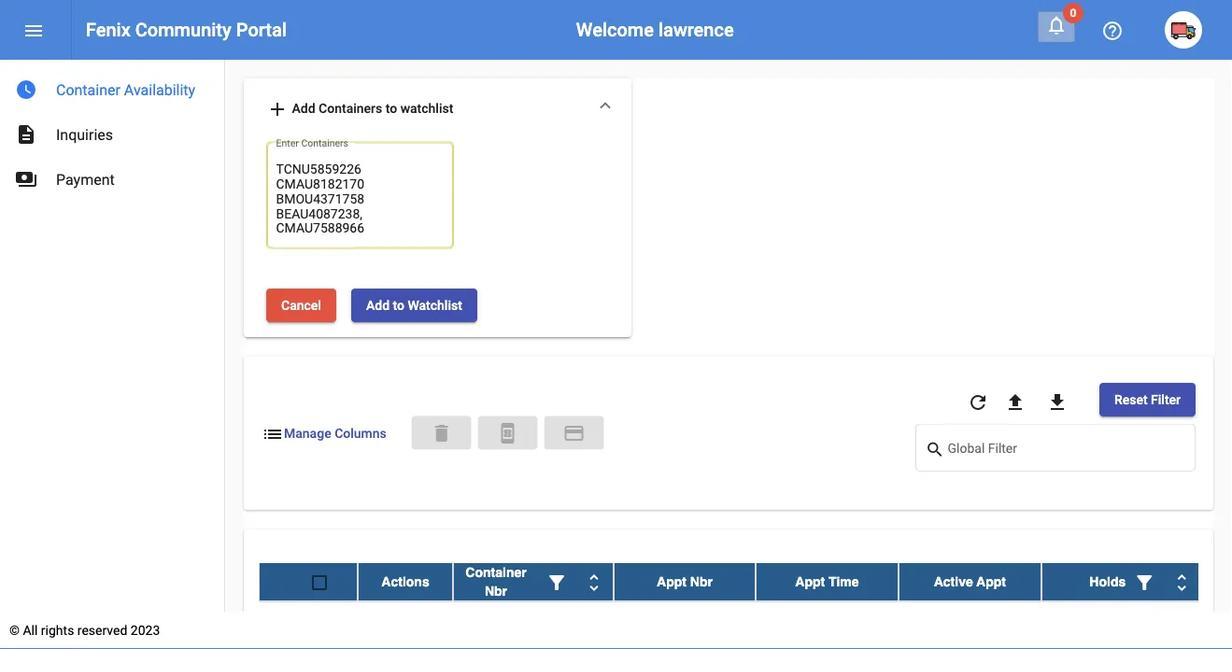 Task type: vqa. For each thing, say whether or not it's contained in the screenshot.
top Booking
no



Task type: locate. For each thing, give the bounding box(es) containing it.
nbr
[[690, 574, 713, 589], [485, 583, 507, 598]]

no color image for notifications_none popup button
[[1045, 14, 1068, 36]]

0 horizontal spatial nbr
[[485, 583, 507, 598]]

unfold_more for holds
[[1171, 571, 1193, 593]]

list
[[262, 423, 284, 445]]

filter_alt right container nbr
[[546, 571, 568, 593]]

2 unfold_more button from the left
[[1163, 563, 1201, 600]]

appt
[[657, 574, 687, 589], [795, 574, 825, 589], [976, 574, 1006, 589]]

reset
[[1114, 392, 1148, 407]]

no color image down description
[[15, 168, 37, 191]]

row
[[259, 563, 1232, 601], [259, 601, 1232, 649]]

container nbr
[[465, 565, 527, 598]]

file_upload button
[[997, 383, 1034, 420]]

add right add
[[292, 100, 315, 116]]

no color image right holds filter_alt
[[1171, 571, 1193, 593]]

no color image inside payment button
[[563, 423, 585, 445]]

no color image containing filter_alt
[[1133, 571, 1156, 593]]

2 filter_alt button from the left
[[1126, 563, 1163, 600]]

no color image
[[1045, 14, 1068, 36], [22, 19, 45, 42], [1101, 19, 1124, 42], [266, 98, 289, 120], [1004, 391, 1027, 413], [1046, 391, 1069, 413], [925, 438, 948, 461], [583, 571, 605, 593], [1133, 571, 1156, 593]]

no color image inside filter_alt popup button
[[1133, 571, 1156, 593]]

cell
[[259, 601, 358, 648], [453, 601, 614, 648], [614, 601, 756, 648], [756, 601, 899, 648], [899, 601, 1041, 648], [1041, 601, 1232, 648]]

0 horizontal spatial unfold_more
[[583, 571, 605, 593]]

add to watchlist
[[366, 297, 462, 313]]

1 horizontal spatial nbr
[[690, 574, 713, 589]]

time
[[829, 574, 859, 589]]

welcome lawrence
[[576, 19, 734, 41]]

add left watchlist
[[366, 297, 390, 313]]

grid
[[259, 563, 1232, 649]]

appt time
[[795, 574, 859, 589]]

payment
[[56, 170, 115, 188]]

0 horizontal spatial add
[[292, 100, 315, 116]]

nbr inside column header
[[690, 574, 713, 589]]

no color image containing watch_later
[[15, 78, 37, 101]]

1 horizontal spatial container
[[465, 565, 527, 580]]

no color image containing help_outline
[[1101, 19, 1124, 42]]

filter_alt button
[[538, 563, 575, 600], [1126, 563, 1163, 600]]

unfold_more button for container nbr
[[575, 563, 613, 600]]

navigation
[[0, 60, 224, 202]]

no color image down watch_later
[[15, 123, 37, 146]]

column header
[[453, 563, 614, 600], [1041, 563, 1232, 600]]

1 cell from the left
[[259, 601, 358, 648]]

1 row from the top
[[259, 563, 1232, 601]]

filter_alt
[[546, 571, 568, 593], [1133, 571, 1156, 593]]

no color image containing book_online
[[497, 423, 519, 445]]

delete image
[[430, 423, 453, 445]]

reset filter button
[[1099, 383, 1196, 416]]

2023
[[131, 623, 160, 638]]

0 vertical spatial container
[[56, 81, 120, 99]]

no color image left payment
[[497, 423, 519, 445]]

add inside add add containers to watchlist
[[292, 100, 315, 116]]

to inside button
[[393, 297, 404, 313]]

appt for appt nbr
[[657, 574, 687, 589]]

no color image containing filter_alt
[[546, 571, 568, 593]]

unfold_more button right holds filter_alt
[[1163, 563, 1201, 600]]

all
[[23, 623, 38, 638]]

containers
[[319, 100, 382, 116]]

add
[[292, 100, 315, 116], [366, 297, 390, 313]]

1 vertical spatial add
[[366, 297, 390, 313]]

file_download button
[[1039, 383, 1076, 420]]

holds
[[1090, 574, 1126, 589]]

no color image inside "help_outline" popup button
[[1101, 19, 1124, 42]]

no color image right the book_online
[[563, 423, 585, 445]]

cancel button
[[266, 288, 336, 322]]

no color image inside unfold_more button
[[583, 571, 605, 593]]

0 vertical spatial add
[[292, 100, 315, 116]]

delete button
[[412, 416, 471, 450]]

welcome
[[576, 19, 654, 41]]

container right 'actions' column header
[[465, 565, 527, 580]]

lawrence
[[659, 19, 734, 41]]

1 horizontal spatial add
[[366, 297, 390, 313]]

unfold_more
[[583, 571, 605, 593], [1171, 571, 1193, 593]]

0 horizontal spatial filter_alt
[[546, 571, 568, 593]]

payments
[[15, 168, 37, 191]]

no color image
[[15, 78, 37, 101], [15, 123, 37, 146], [15, 168, 37, 191], [967, 391, 989, 413], [262, 423, 284, 445], [497, 423, 519, 445], [563, 423, 585, 445], [546, 571, 568, 593], [1171, 571, 1193, 593]]

1 filter_alt from the left
[[546, 571, 568, 593]]

no color image inside notifications_none popup button
[[1045, 14, 1068, 36]]

list manage columns
[[262, 423, 387, 445]]

no color image containing payment
[[563, 423, 585, 445]]

1 horizontal spatial column header
[[1041, 563, 1232, 600]]

book_online
[[497, 423, 519, 445]]

active appt column header
[[899, 563, 1041, 600]]

1 horizontal spatial unfold_more button
[[1163, 563, 1201, 600]]

no color image for menu button
[[22, 19, 45, 42]]

None text field
[[276, 160, 444, 238]]

no color image right container nbr
[[546, 571, 568, 593]]

1 horizontal spatial filter_alt
[[1133, 571, 1156, 593]]

no color image left columns
[[262, 423, 284, 445]]

appt inside column header
[[657, 574, 687, 589]]

unfold_more button
[[575, 563, 613, 600], [1163, 563, 1201, 600]]

2 horizontal spatial appt
[[976, 574, 1006, 589]]

no color image for unfold_more button associated with container nbr
[[583, 571, 605, 593]]

to inside add add containers to watchlist
[[386, 100, 397, 116]]

no color image containing search
[[925, 438, 948, 461]]

description
[[15, 123, 37, 146]]

unfold_more button for holds
[[1163, 563, 1201, 600]]

no color image containing menu
[[22, 19, 45, 42]]

nbr inside container nbr
[[485, 583, 507, 598]]

appt nbr column header
[[614, 563, 756, 600]]

1 horizontal spatial appt
[[795, 574, 825, 589]]

grid containing filter_alt
[[259, 563, 1232, 649]]

inquiries
[[56, 126, 113, 143]]

help_outline button
[[1094, 11, 1131, 49]]

no color image inside file_upload button
[[1004, 391, 1027, 413]]

appt time column header
[[756, 563, 899, 600]]

0 horizontal spatial container
[[56, 81, 120, 99]]

no color image inside the file_download button
[[1046, 391, 1069, 413]]

1 unfold_more from the left
[[583, 571, 605, 593]]

no color image inside unfold_more button
[[1171, 571, 1193, 593]]

0 vertical spatial to
[[386, 100, 397, 116]]

watchlist
[[408, 297, 462, 313]]

1 filter_alt button from the left
[[538, 563, 575, 600]]

no color image up description
[[15, 78, 37, 101]]

community
[[135, 19, 231, 41]]

search
[[925, 439, 945, 459]]

no color image containing file_download
[[1046, 391, 1069, 413]]

no color image containing payments
[[15, 168, 37, 191]]

unfold_more button left appt nbr
[[575, 563, 613, 600]]

0 horizontal spatial filter_alt button
[[538, 563, 575, 600]]

actions column header
[[358, 563, 453, 600]]

2 unfold_more from the left
[[1171, 571, 1193, 593]]

holds filter_alt
[[1090, 571, 1156, 593]]

rights
[[41, 623, 74, 638]]

appt nbr
[[657, 574, 713, 589]]

1 vertical spatial to
[[393, 297, 404, 313]]

unfold_more left appt nbr
[[583, 571, 605, 593]]

to
[[386, 100, 397, 116], [393, 297, 404, 313]]

refresh button
[[959, 383, 997, 420]]

1 horizontal spatial filter_alt button
[[1126, 563, 1163, 600]]

no color image containing notifications_none
[[1045, 14, 1068, 36]]

unfold_more right holds filter_alt
[[1171, 571, 1193, 593]]

1 appt from the left
[[657, 574, 687, 589]]

0 horizontal spatial column header
[[453, 563, 614, 600]]

0 horizontal spatial unfold_more button
[[575, 563, 613, 600]]

1 horizontal spatial unfold_more
[[1171, 571, 1193, 593]]

2 row from the top
[[259, 601, 1232, 649]]

no color image containing refresh
[[967, 391, 989, 413]]

no color image containing unfold_more
[[583, 571, 605, 593]]

container up inquiries
[[56, 81, 120, 99]]

no color image for "help_outline" popup button
[[1101, 19, 1124, 42]]

menu
[[22, 19, 45, 42]]

0 horizontal spatial appt
[[657, 574, 687, 589]]

active appt
[[934, 574, 1006, 589]]

filter_alt button for container nbr
[[538, 563, 575, 600]]

no color image inside menu button
[[22, 19, 45, 42]]

1 vertical spatial container
[[465, 565, 527, 580]]

help_outline
[[1101, 19, 1124, 42]]

no color image inside filter_alt popup button
[[546, 571, 568, 593]]

container
[[56, 81, 120, 99], [465, 565, 527, 580]]

book_online button
[[478, 416, 538, 450]]

no color image containing file_upload
[[1004, 391, 1027, 413]]

delete
[[430, 423, 453, 445]]

2 appt from the left
[[795, 574, 825, 589]]

no color image left file_upload
[[967, 391, 989, 413]]

no color image containing unfold_more
[[1171, 571, 1193, 593]]

filter_alt right holds
[[1133, 571, 1156, 593]]

1 unfold_more button from the left
[[575, 563, 613, 600]]

add to watchlist button
[[351, 288, 477, 322]]



Task type: describe. For each thing, give the bounding box(es) containing it.
1 column header from the left
[[453, 563, 614, 600]]

container availability
[[56, 81, 195, 99]]

add inside button
[[366, 297, 390, 313]]

menu button
[[15, 11, 52, 49]]

actions
[[381, 574, 429, 589]]

navigation containing watch_later
[[0, 60, 224, 202]]

filter_alt button for holds
[[1126, 563, 1163, 600]]

Global Watchlist Filter field
[[948, 444, 1186, 459]]

4 cell from the left
[[756, 601, 899, 648]]

add
[[266, 98, 289, 120]]

watch_later
[[15, 78, 37, 101]]

fenix community portal
[[86, 19, 287, 41]]

no color image inside book_online "button"
[[497, 423, 519, 445]]

file_upload
[[1004, 391, 1027, 413]]

©
[[9, 623, 20, 638]]

2 cell from the left
[[453, 601, 614, 648]]

file_download
[[1046, 391, 1069, 413]]

filter
[[1151, 392, 1181, 407]]

fenix
[[86, 19, 131, 41]]

add add containers to watchlist
[[266, 98, 453, 120]]

5 cell from the left
[[899, 601, 1041, 648]]

nbr for appt nbr
[[690, 574, 713, 589]]

watchlist
[[400, 100, 453, 116]]

appt for appt time
[[795, 574, 825, 589]]

6 cell from the left
[[1041, 601, 1232, 648]]

no color image containing list
[[262, 423, 284, 445]]

no color image inside refresh button
[[967, 391, 989, 413]]

payment
[[563, 423, 585, 445]]

container for availability
[[56, 81, 120, 99]]

nbr for container nbr
[[485, 583, 507, 598]]

filter_alt inside popup button
[[546, 571, 568, 593]]

manage
[[284, 426, 331, 441]]

no color image containing description
[[15, 123, 37, 146]]

3 cell from the left
[[614, 601, 756, 648]]

cancel
[[281, 297, 321, 313]]

availability
[[124, 81, 195, 99]]

2 column header from the left
[[1041, 563, 1232, 600]]

reserved
[[77, 623, 127, 638]]

no color image for the file_download button
[[1046, 391, 1069, 413]]

portal
[[236, 19, 287, 41]]

no color image for file_upload button
[[1004, 391, 1027, 413]]

refresh
[[967, 391, 989, 413]]

3 appt from the left
[[976, 574, 1006, 589]]

© all rights reserved 2023
[[9, 623, 160, 638]]

container for nbr
[[465, 565, 527, 580]]

unfold_more for container nbr
[[583, 571, 605, 593]]

row containing filter_alt
[[259, 563, 1232, 601]]

no color image for holds's filter_alt popup button
[[1133, 571, 1156, 593]]

payment button
[[544, 416, 604, 450]]

notifications_none button
[[1038, 11, 1075, 43]]

reset filter
[[1114, 392, 1181, 407]]

notifications_none
[[1045, 14, 1068, 36]]

columns
[[335, 426, 387, 441]]

2 filter_alt from the left
[[1133, 571, 1156, 593]]

no color image containing add
[[266, 98, 289, 120]]

active
[[934, 574, 973, 589]]



